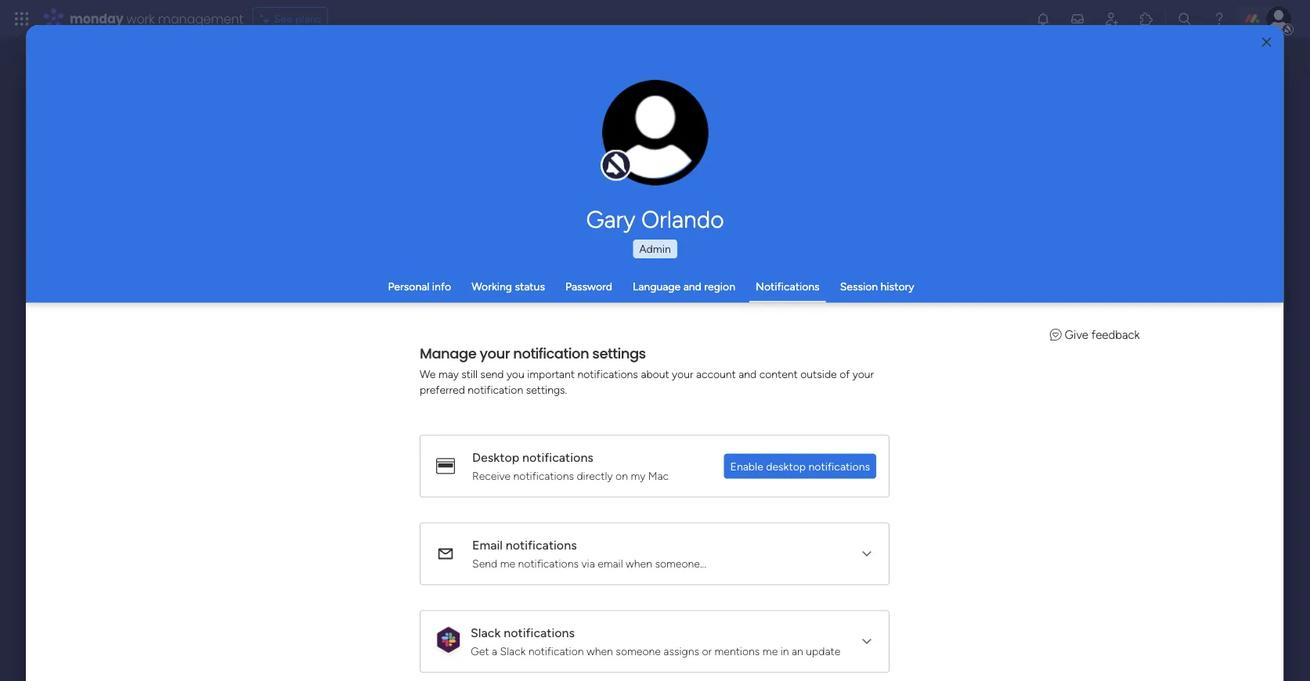 Task type: locate. For each thing, give the bounding box(es) containing it.
me right send
[[501, 557, 516, 570]]

and left region
[[684, 280, 702, 293]]

update
[[807, 644, 841, 658]]

search everything image
[[1178, 11, 1193, 27]]

receive
[[473, 469, 511, 482]]

me
[[501, 557, 516, 570], [763, 644, 779, 658]]

notifications inside manage your notification settings we may still send you important notifications about your account and content outside of your preferred notification settings.
[[578, 367, 639, 380]]

a
[[492, 644, 498, 658]]

see plans button
[[253, 7, 328, 31]]

send
[[481, 367, 505, 380]]

0 horizontal spatial and
[[684, 280, 702, 293]]

desktop
[[473, 450, 520, 465]]

work
[[127, 10, 155, 27]]

notifications
[[578, 367, 639, 380], [523, 450, 594, 465], [809, 460, 871, 473], [514, 469, 575, 482], [506, 538, 578, 553], [519, 557, 579, 570], [504, 626, 576, 641]]

notification up "important"
[[514, 343, 590, 363]]

notification down send
[[468, 383, 524, 396]]

apps image
[[1139, 11, 1155, 27]]

0 vertical spatial me
[[501, 557, 516, 570]]

0 horizontal spatial me
[[501, 557, 516, 570]]

session history
[[840, 280, 915, 293]]

1 horizontal spatial and
[[739, 367, 757, 380]]

gary orlando button
[[440, 205, 871, 234]]

management
[[158, 10, 243, 27]]

2 vertical spatial notification
[[529, 644, 585, 658]]

session history link
[[840, 280, 915, 293]]

gary
[[586, 205, 636, 234]]

when right email
[[627, 557, 653, 570]]

language
[[633, 280, 681, 293]]

slack notifications get a slack notification when someone assigns or mentions me in an update
[[471, 626, 841, 658]]

your
[[480, 343, 511, 363], [673, 367, 694, 380], [853, 367, 875, 380]]

close image
[[1263, 37, 1272, 48]]

desktop
[[767, 460, 807, 473]]

2 horizontal spatial your
[[853, 367, 875, 380]]

your right the of
[[853, 367, 875, 380]]

admin
[[640, 243, 671, 256]]

notifications inside "button"
[[809, 460, 871, 473]]

when left the someone
[[587, 644, 614, 658]]

status
[[515, 280, 545, 293]]

assigns
[[664, 644, 700, 658]]

personal info link
[[388, 280, 451, 293]]

notification right a at the left
[[529, 644, 585, 658]]

manage
[[420, 343, 477, 363]]

change profile picture
[[623, 141, 689, 167]]

on
[[616, 469, 629, 482]]

1 horizontal spatial when
[[627, 557, 653, 570]]

0 vertical spatial when
[[627, 557, 653, 570]]

your up send
[[480, 343, 511, 363]]

when
[[627, 557, 653, 570], [587, 644, 614, 658]]

notifications inside the slack notifications get a slack notification when someone assigns or mentions me in an update
[[504, 626, 576, 641]]

still
[[462, 367, 478, 380]]

working
[[472, 280, 512, 293]]

someone
[[617, 644, 662, 658]]

directly
[[577, 469, 614, 482]]

and left content
[[739, 367, 757, 380]]

1 vertical spatial and
[[739, 367, 757, 380]]

gary orlando image
[[1267, 6, 1292, 31]]

1 vertical spatial when
[[587, 644, 614, 658]]

email
[[473, 538, 503, 553]]

1 horizontal spatial me
[[763, 644, 779, 658]]

manage your notification settings we may still send you important notifications about your account and content outside of your preferred notification settings.
[[420, 343, 875, 396]]

when inside the slack notifications get a slack notification when someone assigns or mentions me in an update
[[587, 644, 614, 658]]

your right about on the bottom of page
[[673, 367, 694, 380]]

enable desktop notifications
[[731, 460, 871, 473]]

slack right a at the left
[[501, 644, 526, 658]]

me left in
[[763, 644, 779, 658]]

select product image
[[14, 11, 30, 27]]

0 vertical spatial notification
[[514, 343, 590, 363]]

slack
[[471, 626, 501, 641], [501, 644, 526, 658]]

slack up the get
[[471, 626, 501, 641]]

session
[[840, 280, 878, 293]]

0 vertical spatial and
[[684, 280, 702, 293]]

give feedback
[[1066, 328, 1141, 342]]

history
[[881, 280, 915, 293]]

help image
[[1212, 11, 1228, 27]]

0 horizontal spatial when
[[587, 644, 614, 658]]

notifications image
[[1036, 11, 1052, 27]]

and
[[684, 280, 702, 293], [739, 367, 757, 380]]

important
[[528, 367, 575, 380]]

personal
[[388, 280, 430, 293]]

give
[[1066, 328, 1090, 342]]

language and region
[[633, 280, 736, 293]]

monday work management
[[70, 10, 243, 27]]

in
[[781, 644, 790, 658]]

inbox image
[[1070, 11, 1086, 27]]

settings
[[593, 343, 647, 363]]

change
[[623, 141, 658, 154]]

working status link
[[472, 280, 545, 293]]

picture
[[640, 154, 672, 167]]

content
[[760, 367, 799, 380]]

1 vertical spatial me
[[763, 644, 779, 658]]

email
[[598, 557, 624, 570]]

0 vertical spatial slack
[[471, 626, 501, 641]]

notification
[[514, 343, 590, 363], [468, 383, 524, 396], [529, 644, 585, 658]]



Task type: vqa. For each thing, say whether or not it's contained in the screenshot.
the the
no



Task type: describe. For each thing, give the bounding box(es) containing it.
outside
[[801, 367, 838, 380]]

notifications
[[756, 280, 820, 293]]

enable
[[731, 460, 764, 473]]

or
[[703, 644, 713, 658]]

preferred
[[420, 383, 466, 396]]

mac
[[649, 469, 670, 482]]

invite members image
[[1105, 11, 1120, 27]]

plans
[[295, 12, 321, 25]]

gary orlando dialog
[[26, 25, 1285, 682]]

see plans
[[274, 12, 321, 25]]

info
[[432, 280, 451, 293]]

language and region link
[[633, 280, 736, 293]]

password
[[566, 280, 613, 293]]

you
[[507, 367, 525, 380]]

notifications link
[[756, 280, 820, 293]]

1 vertical spatial slack
[[501, 644, 526, 658]]

account
[[697, 367, 737, 380]]

someone...
[[656, 557, 707, 570]]

working status
[[472, 280, 545, 293]]

via
[[582, 557, 596, 570]]

v2 user feedback image
[[1051, 328, 1063, 342]]

1 vertical spatial notification
[[468, 383, 524, 396]]

give feedback link
[[1051, 328, 1141, 342]]

mentions
[[715, 644, 761, 658]]

and inside manage your notification settings we may still send you important notifications about your account and content outside of your preferred notification settings.
[[739, 367, 757, 380]]

1 horizontal spatial your
[[673, 367, 694, 380]]

personal info
[[388, 280, 451, 293]]

desktop notifications receive notifications directly on my mac
[[473, 450, 670, 482]]

monday
[[70, 10, 123, 27]]

when inside email notifications send me notifications via email when someone...
[[627, 557, 653, 570]]

me inside the slack notifications get a slack notification when someone assigns or mentions me in an update
[[763, 644, 779, 658]]

password link
[[566, 280, 613, 293]]

my
[[631, 469, 646, 482]]

about
[[642, 367, 670, 380]]

email notifications send me notifications via email when someone...
[[473, 538, 707, 570]]

0 horizontal spatial your
[[480, 343, 511, 363]]

orlando
[[642, 205, 724, 234]]

an
[[793, 644, 804, 658]]

notification inside the slack notifications get a slack notification when someone assigns or mentions me in an update
[[529, 644, 585, 658]]

me inside email notifications send me notifications via email when someone...
[[501, 557, 516, 570]]

enable desktop notifications button
[[725, 454, 877, 479]]

region
[[705, 280, 736, 293]]

change profile picture button
[[603, 80, 709, 186]]

gary orlando
[[586, 205, 724, 234]]

may
[[439, 367, 459, 380]]

see
[[274, 12, 293, 25]]

feedback
[[1092, 328, 1141, 342]]

we
[[420, 367, 436, 380]]

send
[[473, 557, 498, 570]]

of
[[840, 367, 851, 380]]

profile
[[660, 141, 689, 154]]

settings.
[[527, 383, 568, 396]]

get
[[471, 644, 490, 658]]



